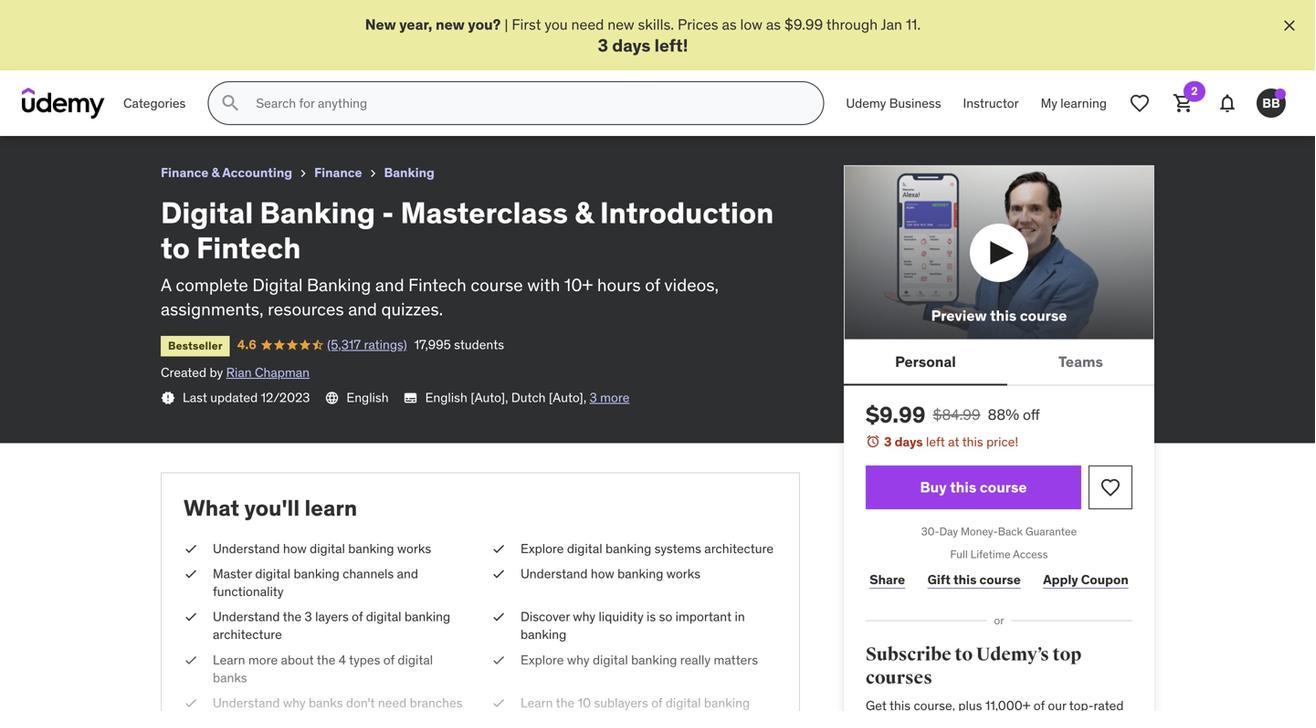 Task type: describe. For each thing, give the bounding box(es) containing it.
understand the 3 layers of digital banking architecture
[[213, 609, 450, 643]]

english for english [auto], dutch [auto] , 3 more
[[425, 390, 468, 406]]

apply
[[1043, 572, 1079, 589]]

- for digital banking - masterclass & introduction to fintech a complete digital banking and fintech course with 10+ hours of videos, assignments, resources and quizzes.
[[382, 195, 394, 231]]

digital inside understand the 3 layers of digital banking architecture
[[366, 609, 401, 625]]

subscribe
[[866, 644, 952, 666]]

new
[[365, 15, 396, 34]]

business
[[890, 95, 941, 111]]

submit search image
[[220, 92, 241, 114]]

banking inside master digital banking channels and functionality
[[294, 566, 340, 582]]

skills.
[[638, 15, 674, 34]]

understand how digital banking works
[[213, 541, 431, 557]]

gift this course link
[[924, 562, 1025, 599]]

categories button
[[112, 81, 197, 125]]

this for preview
[[990, 306, 1017, 325]]

banking up udemy image
[[64, 8, 122, 26]]

course for preview this course
[[1020, 306, 1067, 325]]

this right the at
[[962, 434, 984, 450]]

xsmall image for learn more about the 4 types of digital banks
[[184, 652, 198, 670]]

day
[[940, 525, 958, 539]]

resources
[[268, 298, 344, 320]]

share
[[870, 572, 905, 589]]

important
[[676, 609, 732, 625]]

1 horizontal spatial $9.99
[[866, 401, 926, 429]]

first
[[512, 15, 541, 34]]

low
[[740, 15, 763, 34]]

- for digital banking - masterclass & introduction to fintech
[[125, 8, 131, 26]]

created
[[161, 364, 207, 381]]

year,
[[399, 15, 432, 34]]

with
[[527, 274, 560, 296]]

teams
[[1059, 352, 1103, 371]]

$9.99 $84.99 88% off
[[866, 401, 1040, 429]]

off
[[1023, 406, 1040, 424]]

1 vertical spatial &
[[211, 165, 220, 181]]

notifications image
[[1217, 92, 1239, 114]]

my learning
[[1041, 95, 1107, 111]]

updated
[[210, 390, 258, 406]]

what
[[184, 495, 239, 522]]

xsmall image for explore why digital banking really matters
[[491, 652, 506, 670]]

3 right ,
[[590, 390, 597, 406]]

bb link
[[1250, 81, 1294, 125]]

learn more about the 4 types of digital banks
[[213, 652, 433, 686]]

what you'll learn
[[184, 495, 357, 522]]

share button
[[866, 562, 909, 599]]

2
[[1192, 84, 1198, 98]]

personal
[[895, 352, 956, 371]]

bb
[[1263, 95, 1281, 111]]

1 vertical spatial wishlist image
[[1100, 477, 1122, 499]]

17,995 students
[[414, 337, 504, 353]]

about
[[281, 652, 314, 669]]

finance & accounting
[[161, 165, 292, 181]]

masterclass for digital banking - masterclass & introduction to fintech
[[135, 8, 218, 26]]

xsmall image for explore digital banking systems architecture
[[491, 540, 506, 558]]

closed captions image
[[403, 391, 418, 405]]

apply coupon button
[[1040, 562, 1133, 599]]

[auto]
[[549, 390, 584, 406]]

4
[[339, 652, 346, 669]]

ratings)
[[364, 337, 407, 353]]

banking up the resources
[[307, 274, 371, 296]]

courses
[[866, 667, 933, 690]]

instructor
[[963, 95, 1019, 111]]

you?
[[468, 15, 501, 34]]

of inside digital banking - masterclass & introduction to fintech a complete digital banking and fintech course with 10+ hours of videos, assignments, resources and quizzes.
[[645, 274, 660, 296]]

alarm image
[[866, 434, 881, 449]]

architecture inside understand the 3 layers of digital banking architecture
[[213, 627, 282, 643]]

explore why digital banking really matters
[[521, 652, 758, 669]]

banking link
[[384, 162, 435, 185]]

channels
[[343, 566, 394, 582]]

3 inside understand the 3 layers of digital banking architecture
[[305, 609, 312, 625]]

personal button
[[844, 340, 1008, 384]]

udemy
[[846, 95, 886, 111]]

0 vertical spatial wishlist image
[[1129, 92, 1151, 114]]

lifetime
[[971, 547, 1011, 562]]

digital up "understand how banking works"
[[567, 541, 603, 557]]

subscribe to udemy's top courses
[[866, 644, 1082, 690]]

to for digital banking - masterclass & introduction to fintech
[[325, 8, 339, 26]]

teams button
[[1008, 340, 1155, 384]]

understand for understand how banking works
[[521, 566, 588, 582]]

instructor link
[[952, 81, 1030, 125]]

understand for understand how digital banking works
[[213, 541, 280, 557]]

english [auto], dutch [auto] , 3 more
[[425, 390, 630, 406]]

1 horizontal spatial days
[[895, 434, 923, 450]]

back
[[998, 525, 1023, 539]]

digital inside master digital banking channels and functionality
[[255, 566, 291, 582]]

last updated 12/2023
[[183, 390, 310, 406]]

buy this course button
[[866, 466, 1082, 510]]

course language image
[[325, 391, 339, 406]]

banking inside discover why liquidity is so important in banking
[[521, 627, 567, 643]]

30-
[[922, 525, 940, 539]]

understand how banking works
[[521, 566, 701, 582]]

guarantee
[[1026, 525, 1077, 539]]

4.6
[[237, 337, 257, 353]]

access
[[1013, 547, 1048, 562]]

$9.99 inside new year, new you? | first you need new skills. prices as low as $9.99 through jan 11. 3 days left!
[[785, 15, 823, 34]]

master digital banking channels and functionality
[[213, 566, 418, 600]]

matters
[[714, 652, 758, 669]]

apply coupon
[[1043, 572, 1129, 589]]

need
[[571, 15, 604, 34]]

chapman
[[255, 364, 310, 381]]

jan
[[881, 15, 903, 34]]

fintech for digital banking - masterclass & introduction to fintech a complete digital banking and fintech course with 10+ hours of videos, assignments, resources and quizzes.
[[196, 230, 301, 266]]

price!
[[987, 434, 1019, 450]]

by
[[210, 364, 223, 381]]

finance for finance
[[314, 165, 362, 181]]

3 more button
[[590, 389, 630, 407]]

videos,
[[664, 274, 719, 296]]

xsmall image for understand how digital banking works
[[184, 540, 198, 558]]

bestseller
[[168, 339, 223, 353]]

more inside the learn more about the 4 types of digital banks
[[248, 652, 278, 669]]

you'll
[[244, 495, 300, 522]]

$84.99
[[933, 406, 981, 424]]

in
[[735, 609, 745, 625]]

udemy business
[[846, 95, 941, 111]]

digital for digital banking - masterclass & introduction to fintech
[[15, 8, 61, 26]]

of inside understand the 3 layers of digital banking architecture
[[352, 609, 363, 625]]

you
[[545, 15, 568, 34]]



Task type: locate. For each thing, give the bounding box(es) containing it.
0 vertical spatial architecture
[[705, 541, 774, 557]]

course inside button
[[1020, 306, 1067, 325]]

digital banking - masterclass & introduction to fintech a complete digital banking and fintech course with 10+ hours of videos, assignments, resources and quizzes.
[[161, 195, 774, 320]]

english for english
[[347, 390, 389, 406]]

1 horizontal spatial architecture
[[705, 541, 774, 557]]

understand up 'master'
[[213, 541, 280, 557]]

my
[[1041, 95, 1058, 111]]

english
[[347, 390, 389, 406], [425, 390, 468, 406]]

types
[[349, 652, 380, 669]]

digital down discover why liquidity is so important in banking
[[593, 652, 628, 669]]

2 explore from the top
[[521, 652, 564, 669]]

1 horizontal spatial &
[[222, 8, 231, 26]]

- down banking link
[[382, 195, 394, 231]]

1 new from the left
[[436, 15, 465, 34]]

digital up functionality
[[255, 566, 291, 582]]

1 vertical spatial the
[[317, 652, 336, 669]]

preview this course button
[[844, 166, 1155, 340]]

1 vertical spatial architecture
[[213, 627, 282, 643]]

masterclass inside digital banking - masterclass & introduction to fintech a complete digital banking and fintech course with 10+ hours of videos, assignments, resources and quizzes.
[[401, 195, 568, 231]]

3 down need
[[598, 34, 608, 56]]

& inside digital banking - masterclass & introduction to fintech a complete digital banking and fintech course with 10+ hours of videos, assignments, resources and quizzes.
[[575, 195, 594, 231]]

finance for finance & accounting
[[161, 165, 209, 181]]

created by rian chapman
[[161, 364, 310, 381]]

understand up discover
[[521, 566, 588, 582]]

17,995
[[414, 337, 451, 353]]

1 horizontal spatial how
[[591, 566, 615, 582]]

0 vertical spatial $9.99
[[785, 15, 823, 34]]

explore up discover
[[521, 541, 564, 557]]

1 vertical spatial why
[[567, 652, 590, 669]]

really
[[680, 652, 711, 669]]

0 horizontal spatial more
[[248, 652, 278, 669]]

2 vertical spatial understand
[[213, 609, 280, 625]]

0 horizontal spatial works
[[397, 541, 431, 557]]

2 new from the left
[[608, 15, 635, 34]]

why inside discover why liquidity is so important in banking
[[573, 609, 596, 625]]

0 horizontal spatial fintech
[[196, 230, 301, 266]]

this inside button
[[990, 306, 1017, 325]]

english right closed captions icon at the bottom of the page
[[425, 390, 468, 406]]

2 link
[[1162, 81, 1206, 125]]

course for gift this course
[[980, 572, 1021, 589]]

preview this course
[[931, 306, 1067, 325]]

of
[[645, 274, 660, 296], [352, 609, 363, 625], [383, 652, 395, 669]]

1 horizontal spatial new
[[608, 15, 635, 34]]

1 vertical spatial masterclass
[[401, 195, 568, 231]]

how up liquidity
[[591, 566, 615, 582]]

why
[[573, 609, 596, 625], [567, 652, 590, 669]]

layers
[[315, 609, 349, 625]]

how
[[283, 541, 307, 557], [591, 566, 615, 582]]

0 horizontal spatial as
[[722, 15, 737, 34]]

masterclass down banking link
[[401, 195, 568, 231]]

explore down discover
[[521, 652, 564, 669]]

explore digital banking systems architecture
[[521, 541, 774, 557]]

2 horizontal spatial fintech
[[408, 274, 467, 296]]

1 horizontal spatial english
[[425, 390, 468, 406]]

why for explore
[[567, 652, 590, 669]]

1 horizontal spatial more
[[600, 390, 630, 406]]

of right hours
[[645, 274, 660, 296]]

to left udemy's
[[955, 644, 973, 666]]

$9.99 up alarm image
[[866, 401, 926, 429]]

students
[[454, 337, 504, 353]]

1 vertical spatial fintech
[[196, 230, 301, 266]]

finance
[[161, 165, 209, 181], [314, 165, 362, 181]]

0 horizontal spatial of
[[352, 609, 363, 625]]

understand inside understand the 3 layers of digital banking architecture
[[213, 609, 280, 625]]

1 vertical spatial days
[[895, 434, 923, 450]]

0 vertical spatial fintech
[[342, 8, 395, 26]]

discover why liquidity is so important in banking
[[521, 609, 745, 643]]

course up back
[[980, 478, 1027, 497]]

1 vertical spatial introduction
[[600, 195, 774, 231]]

masterclass up categories
[[135, 8, 218, 26]]

-
[[125, 8, 131, 26], [382, 195, 394, 231]]

2 vertical spatial fintech
[[408, 274, 467, 296]]

new right need
[[608, 15, 635, 34]]

& up 10+
[[575, 195, 594, 231]]

to inside "subscribe to udemy's top courses"
[[955, 644, 973, 666]]

0 horizontal spatial architecture
[[213, 627, 282, 643]]

the left layers
[[283, 609, 302, 625]]

digital down finance & accounting link
[[161, 195, 253, 231]]

and
[[375, 274, 404, 296], [348, 298, 377, 320], [397, 566, 418, 582]]

1 horizontal spatial to
[[325, 8, 339, 26]]

digital up udemy image
[[15, 8, 61, 26]]

1 horizontal spatial finance
[[314, 165, 362, 181]]

0 vertical spatial works
[[397, 541, 431, 557]]

more right ,
[[600, 390, 630, 406]]

so
[[659, 609, 673, 625]]

1 as from the left
[[722, 15, 737, 34]]

through
[[827, 15, 878, 34]]

finance left banking link
[[314, 165, 362, 181]]

as
[[722, 15, 737, 34], [766, 15, 781, 34]]

0 vertical spatial digital
[[15, 8, 61, 26]]

tab list
[[844, 340, 1155, 386]]

course up "teams"
[[1020, 306, 1067, 325]]

finance & accounting link
[[161, 162, 292, 185]]

- up categories
[[125, 8, 131, 26]]

1 horizontal spatial masterclass
[[401, 195, 568, 231]]

master
[[213, 566, 252, 582]]

1 vertical spatial $9.99
[[866, 401, 926, 429]]

this for gift
[[954, 572, 977, 589]]

why down discover
[[567, 652, 590, 669]]

coupon
[[1081, 572, 1129, 589]]

why left liquidity
[[573, 609, 596, 625]]

0 vertical spatial how
[[283, 541, 307, 557]]

complete
[[176, 274, 248, 296]]

udemy business link
[[835, 81, 952, 125]]

0 vertical spatial -
[[125, 8, 131, 26]]

2 vertical spatial to
[[955, 644, 973, 666]]

0 horizontal spatial to
[[161, 230, 190, 266]]

fintech up the quizzes.
[[408, 274, 467, 296]]

finance left accounting
[[161, 165, 209, 181]]

is
[[647, 609, 656, 625]]

a
[[161, 274, 172, 296]]

introduction inside digital banking - masterclass & introduction to fintech a complete digital banking and fintech course with 10+ hours of videos, assignments, resources and quizzes.
[[600, 195, 774, 231]]

how up master digital banking channels and functionality
[[283, 541, 307, 557]]

2 horizontal spatial &
[[575, 195, 594, 231]]

2 horizontal spatial to
[[955, 644, 973, 666]]

architecture
[[705, 541, 774, 557], [213, 627, 282, 643]]

buy
[[920, 478, 947, 497]]

you have alerts image
[[1275, 89, 1286, 100]]

0 vertical spatial understand
[[213, 541, 280, 557]]

1 horizontal spatial works
[[667, 566, 701, 582]]

2 as from the left
[[766, 15, 781, 34]]

buy this course
[[920, 478, 1027, 497]]

functionality
[[213, 584, 284, 600]]

0 vertical spatial of
[[645, 274, 660, 296]]

0 horizontal spatial finance
[[161, 165, 209, 181]]

digital inside the learn more about the 4 types of digital banks
[[398, 652, 433, 669]]

$9.99
[[785, 15, 823, 34], [866, 401, 926, 429]]

2 english from the left
[[425, 390, 468, 406]]

works
[[397, 541, 431, 557], [667, 566, 701, 582]]

0 horizontal spatial new
[[436, 15, 465, 34]]

course inside digital banking - masterclass & introduction to fintech a complete digital banking and fintech course with 10+ hours of videos, assignments, resources and quizzes.
[[471, 274, 523, 296]]

tab list containing personal
[[844, 340, 1155, 386]]

1 horizontal spatial wishlist image
[[1129, 92, 1151, 114]]

0 horizontal spatial &
[[211, 165, 220, 181]]

liquidity
[[599, 609, 644, 625]]

explore for explore digital banking systems architecture
[[521, 541, 564, 557]]

and up the quizzes.
[[375, 274, 404, 296]]

11.
[[906, 15, 921, 34]]

new year, new you? | first you need new skills. prices as low as $9.99 through jan 11. 3 days left!
[[365, 15, 921, 56]]

banking inside understand the 3 layers of digital banking architecture
[[405, 609, 450, 625]]

shopping cart with 2 items image
[[1173, 92, 1195, 114]]

0 vertical spatial why
[[573, 609, 596, 625]]

the left 4 at the left of page
[[317, 652, 336, 669]]

days left left
[[895, 434, 923, 450]]

to up a
[[161, 230, 190, 266]]

of right types
[[383, 652, 395, 669]]

1 vertical spatial of
[[352, 609, 363, 625]]

more right learn
[[248, 652, 278, 669]]

to for digital banking - masterclass & introduction to fintech a complete digital banking and fintech course with 10+ hours of videos, assignments, resources and quizzes.
[[161, 230, 190, 266]]

course for buy this course
[[980, 478, 1027, 497]]

1 vertical spatial to
[[161, 230, 190, 266]]

introduction for digital banking - masterclass & introduction to fintech a complete digital banking and fintech course with 10+ hours of videos, assignments, resources and quizzes.
[[600, 195, 774, 231]]

xsmall image for understand the 3 layers of digital banking architecture
[[184, 609, 198, 626]]

explore
[[521, 541, 564, 557], [521, 652, 564, 669]]

0 vertical spatial &
[[222, 8, 231, 26]]

1 vertical spatial explore
[[521, 652, 564, 669]]

2 vertical spatial of
[[383, 652, 395, 669]]

fintech for digital banking - masterclass & introduction to fintech
[[342, 8, 395, 26]]

of right layers
[[352, 609, 363, 625]]

this right gift
[[954, 572, 977, 589]]

0 vertical spatial introduction
[[234, 8, 321, 26]]

and up (5,317 ratings)
[[348, 298, 377, 320]]

0 horizontal spatial introduction
[[234, 8, 321, 26]]

xsmall image
[[296, 166, 311, 181], [366, 166, 380, 181], [161, 391, 175, 406], [491, 540, 506, 558], [491, 652, 506, 670]]

of inside the learn more about the 4 types of digital banks
[[383, 652, 395, 669]]

new left you?
[[436, 15, 465, 34]]

0 horizontal spatial english
[[347, 390, 389, 406]]

architecture right systems
[[705, 541, 774, 557]]

my learning link
[[1030, 81, 1118, 125]]

1 explore from the top
[[521, 541, 564, 557]]

rian chapman link
[[226, 364, 310, 381]]

left
[[926, 434, 945, 450]]

1 vertical spatial works
[[667, 566, 701, 582]]

1 horizontal spatial -
[[382, 195, 394, 231]]

digital up master digital banking channels and functionality
[[310, 541, 345, 557]]

how for banking
[[591, 566, 615, 582]]

fintech up complete
[[196, 230, 301, 266]]

1 vertical spatial and
[[348, 298, 377, 320]]

categories
[[123, 95, 186, 111]]

why for discover
[[573, 609, 596, 625]]

1 english from the left
[[347, 390, 389, 406]]

xsmall image for discover why liquidity is so important in banking
[[491, 609, 506, 626]]

3
[[598, 34, 608, 56], [590, 390, 597, 406], [884, 434, 892, 450], [305, 609, 312, 625]]

days inside new year, new you? | first you need new skills. prices as low as $9.99 through jan 11. 3 days left!
[[612, 34, 651, 56]]

xsmall image for master digital banking channels and functionality
[[184, 565, 198, 583]]

or
[[994, 614, 1004, 628]]

0 vertical spatial days
[[612, 34, 651, 56]]

and right channels at the left bottom of the page
[[397, 566, 418, 582]]

2 vertical spatial and
[[397, 566, 418, 582]]

last
[[183, 390, 207, 406]]

88%
[[988, 406, 1020, 424]]

preview
[[931, 306, 987, 325]]

1 horizontal spatial fintech
[[342, 8, 395, 26]]

masterclass for digital banking - masterclass & introduction to fintech a complete digital banking and fintech course with 10+ hours of videos, assignments, resources and quizzes.
[[401, 195, 568, 231]]

0 horizontal spatial the
[[283, 609, 302, 625]]

0 horizontal spatial masterclass
[[135, 8, 218, 26]]

the inside the learn more about the 4 types of digital banks
[[317, 652, 336, 669]]

xsmall image for last updated 12/2023
[[161, 391, 175, 406]]

this right preview
[[990, 306, 1017, 325]]

how for digital
[[283, 541, 307, 557]]

0 vertical spatial the
[[283, 609, 302, 625]]

1 vertical spatial how
[[591, 566, 615, 582]]

|
[[505, 15, 508, 34]]

1 horizontal spatial of
[[383, 652, 395, 669]]

1 vertical spatial understand
[[521, 566, 588, 582]]

systems
[[655, 541, 702, 557]]

full
[[951, 547, 968, 562]]

accounting
[[222, 165, 292, 181]]

digital for digital banking - masterclass & introduction to fintech a complete digital banking and fintech course with 10+ hours of videos, assignments, resources and quizzes.
[[161, 195, 253, 231]]

and inside master digital banking channels and functionality
[[397, 566, 418, 582]]

2 vertical spatial digital
[[253, 274, 303, 296]]

course down "lifetime"
[[980, 572, 1021, 589]]

3 right alarm image
[[884, 434, 892, 450]]

days down skills.
[[612, 34, 651, 56]]

0 horizontal spatial days
[[612, 34, 651, 56]]

digital right types
[[398, 652, 433, 669]]

learn
[[305, 495, 357, 522]]

udemy's
[[976, 644, 1049, 666]]

- inside digital banking - masterclass & introduction to fintech a complete digital banking and fintech course with 10+ hours of videos, assignments, resources and quizzes.
[[382, 195, 394, 231]]

2 vertical spatial &
[[575, 195, 594, 231]]

0 vertical spatial more
[[600, 390, 630, 406]]

0 vertical spatial and
[[375, 274, 404, 296]]

0 horizontal spatial how
[[283, 541, 307, 557]]

(5,317 ratings)
[[327, 337, 407, 353]]

course left with
[[471, 274, 523, 296]]

3 inside new year, new you? | first you need new skills. prices as low as $9.99 through jan 11. 3 days left!
[[598, 34, 608, 56]]

explore for explore why digital banking really matters
[[521, 652, 564, 669]]

1 vertical spatial more
[[248, 652, 278, 669]]

& left accounting
[[211, 165, 220, 181]]

understand down functionality
[[213, 609, 280, 625]]

xsmall image for understand how banking works
[[491, 565, 506, 583]]

english right 'course language' icon
[[347, 390, 389, 406]]

0 horizontal spatial -
[[125, 8, 131, 26]]

Search for anything text field
[[252, 88, 801, 119]]

close image
[[1281, 16, 1299, 35]]

prices
[[678, 15, 719, 34]]

digital
[[15, 8, 61, 26], [161, 195, 253, 231], [253, 274, 303, 296]]

left!
[[655, 34, 688, 56]]

the inside understand the 3 layers of digital banking architecture
[[283, 609, 302, 625]]

1 horizontal spatial as
[[766, 15, 781, 34]]

3 days left at this price!
[[884, 434, 1019, 450]]

0 vertical spatial explore
[[521, 541, 564, 557]]

money-
[[961, 525, 998, 539]]

1 vertical spatial -
[[382, 195, 394, 231]]

xsmall image
[[184, 540, 198, 558], [184, 565, 198, 583], [491, 565, 506, 583], [184, 609, 198, 626], [491, 609, 506, 626], [184, 652, 198, 670], [184, 695, 198, 712], [491, 695, 506, 712]]

1 horizontal spatial introduction
[[600, 195, 774, 231]]

finance inside finance & accounting link
[[161, 165, 209, 181]]

0 vertical spatial masterclass
[[135, 8, 218, 26]]

finance link
[[314, 162, 362, 185]]

quizzes.
[[381, 298, 443, 320]]

as left low
[[722, 15, 737, 34]]

fintech left year,
[[342, 8, 395, 26]]

as right low
[[766, 15, 781, 34]]

$9.99 left the through
[[785, 15, 823, 34]]

& for digital banking - masterclass & introduction to fintech
[[222, 8, 231, 26]]

this for buy
[[950, 478, 977, 497]]

new
[[436, 15, 465, 34], [608, 15, 635, 34]]

architecture up learn
[[213, 627, 282, 643]]

introduction for digital banking - masterclass & introduction to fintech
[[234, 8, 321, 26]]

to inside digital banking - masterclass & introduction to fintech a complete digital banking and fintech course with 10+ hours of videos, assignments, resources and quizzes.
[[161, 230, 190, 266]]

to left new
[[325, 8, 339, 26]]

2 horizontal spatial of
[[645, 274, 660, 296]]

digital down channels at the left bottom of the page
[[366, 609, 401, 625]]

course inside button
[[980, 478, 1027, 497]]

days
[[612, 34, 651, 56], [895, 434, 923, 450]]

0 horizontal spatial $9.99
[[785, 15, 823, 34]]

& up submit search icon
[[222, 8, 231, 26]]

banking right the finance link
[[384, 165, 435, 181]]

this inside button
[[950, 478, 977, 497]]

0 vertical spatial to
[[325, 8, 339, 26]]

1 vertical spatial digital
[[161, 195, 253, 231]]

understand for understand the 3 layers of digital banking architecture
[[213, 609, 280, 625]]

digital up the resources
[[253, 274, 303, 296]]

wishlist image
[[1129, 92, 1151, 114], [1100, 477, 1122, 499]]

1 horizontal spatial the
[[317, 652, 336, 669]]

udemy image
[[22, 88, 105, 119]]

3 left layers
[[305, 609, 312, 625]]

the
[[283, 609, 302, 625], [317, 652, 336, 669]]

2 finance from the left
[[314, 165, 362, 181]]

& for digital banking - masterclass & introduction to fintech a complete digital banking and fintech course with 10+ hours of videos, assignments, resources and quizzes.
[[575, 195, 594, 231]]

this right buy
[[950, 478, 977, 497]]

0 horizontal spatial wishlist image
[[1100, 477, 1122, 499]]

masterclass
[[135, 8, 218, 26], [401, 195, 568, 231]]

1 finance from the left
[[161, 165, 209, 181]]

banking down the finance link
[[260, 195, 375, 231]]

gift this course
[[928, 572, 1021, 589]]



Task type: vqa. For each thing, say whether or not it's contained in the screenshot.
the "Show"
no



